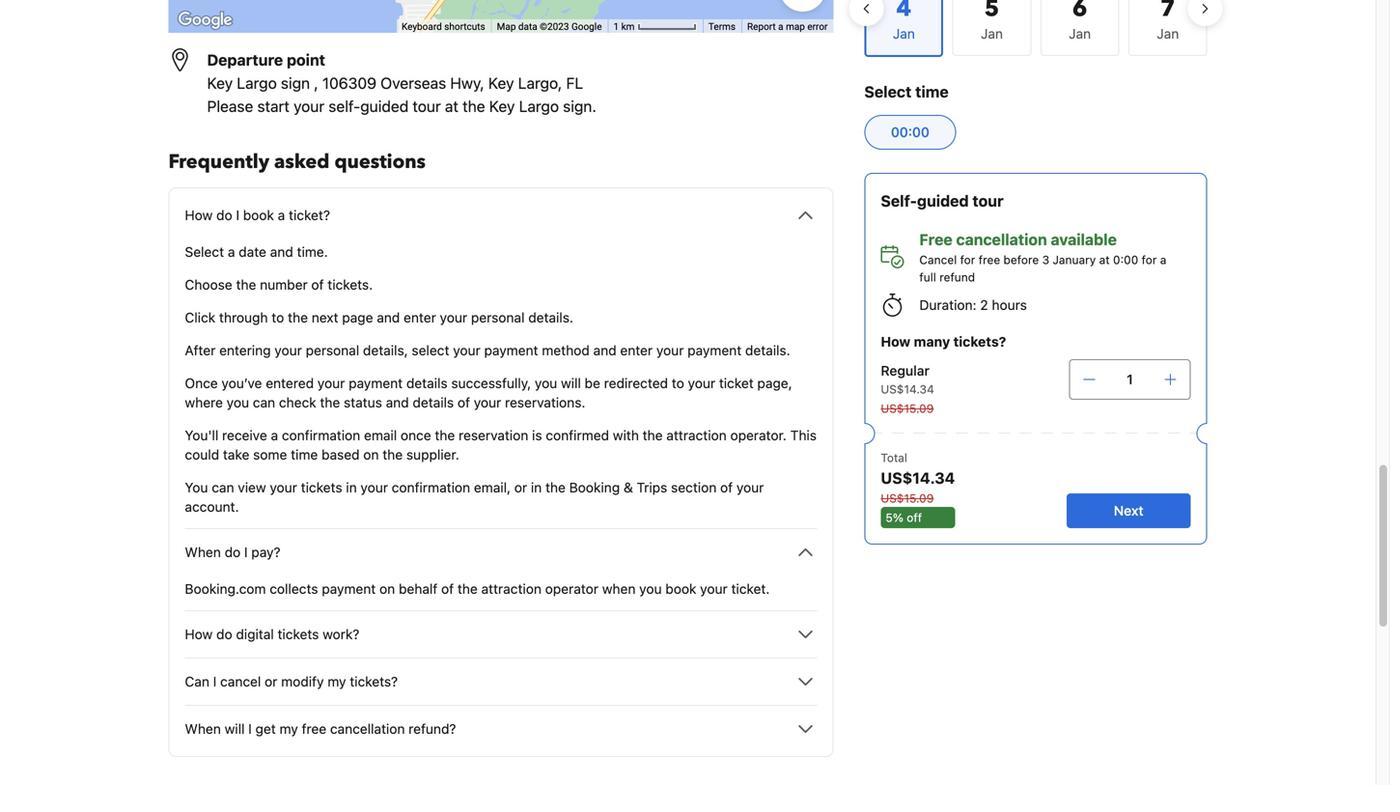 Task type: locate. For each thing, give the bounding box(es) containing it.
of inside once you've entered your payment details successfully, you will be redirected to your ticket page, where you can check the status and details of your reservations.
[[458, 395, 470, 411]]

in down based
[[346, 480, 357, 496]]

region
[[849, 0, 1223, 65]]

3 jan button from the left
[[1129, 0, 1208, 56]]

entering
[[219, 342, 271, 358]]

your down ,
[[294, 97, 325, 115]]

attraction
[[667, 427, 727, 443], [482, 581, 542, 597]]

cancel
[[220, 674, 261, 690]]

2 when from the top
[[185, 721, 221, 737]]

0 horizontal spatial cancellation
[[330, 721, 405, 737]]

0 horizontal spatial select
[[185, 244, 224, 260]]

can i cancel or modify my tickets? button
[[185, 670, 818, 694]]

1 vertical spatial us$14.34
[[881, 469, 956, 487]]

0 vertical spatial at
[[445, 97, 459, 115]]

through
[[219, 310, 268, 326]]

3
[[1043, 253, 1050, 267]]

payment
[[484, 342, 539, 358], [688, 342, 742, 358], [349, 375, 403, 391], [322, 581, 376, 597]]

1 horizontal spatial will
[[561, 375, 581, 391]]

1 vertical spatial details.
[[746, 342, 791, 358]]

a up some
[[271, 427, 278, 443]]

2 horizontal spatial jan button
[[1129, 0, 1208, 56]]

i left 'get' at bottom left
[[248, 721, 252, 737]]

based
[[322, 447, 360, 463]]

us$14.34 down total
[[881, 469, 956, 487]]

modify
[[281, 674, 324, 690]]

1 vertical spatial largo
[[519, 97, 559, 115]]

key
[[207, 74, 233, 92], [489, 74, 514, 92], [489, 97, 515, 115]]

0 horizontal spatial can
[[212, 480, 234, 496]]

1 vertical spatial time
[[291, 447, 318, 463]]

when inside dropdown button
[[185, 721, 221, 737]]

duration: 2 hours
[[920, 297, 1028, 313]]

available
[[1051, 230, 1117, 249]]

successfully,
[[451, 375, 531, 391]]

1 horizontal spatial or
[[515, 480, 528, 496]]

1 for 1 km
[[614, 21, 619, 32]]

0 horizontal spatial free
[[302, 721, 327, 737]]

redirected
[[604, 375, 668, 391]]

do for book
[[216, 207, 232, 223]]

0 horizontal spatial book
[[243, 207, 274, 223]]

you
[[535, 375, 558, 391], [227, 395, 249, 411], [640, 581, 662, 597]]

i up date
[[236, 207, 240, 223]]

you can view your tickets in your confirmation email, or in the booking & trips section of your account.
[[185, 480, 764, 515]]

select for select time
[[865, 83, 912, 101]]

payment up successfully,
[[484, 342, 539, 358]]

us$15.09 inside total us$14.34 us$15.09 5% off
[[881, 492, 934, 505]]

free right 'get' at bottom left
[[302, 721, 327, 737]]

2 vertical spatial how
[[185, 626, 213, 642]]

1 vertical spatial select
[[185, 244, 224, 260]]

personal down next
[[306, 342, 360, 358]]

1 vertical spatial guided
[[918, 192, 969, 210]]

1 horizontal spatial tickets?
[[954, 334, 1007, 350]]

0 vertical spatial on
[[364, 447, 379, 463]]

0 horizontal spatial to
[[272, 310, 284, 326]]

0 horizontal spatial jan
[[981, 26, 1004, 42]]

your right select
[[453, 342, 481, 358]]

i inside 'dropdown button'
[[244, 544, 248, 560]]

free
[[979, 253, 1001, 267], [302, 721, 327, 737]]

you up reservations.
[[535, 375, 558, 391]]

at down the hwy,
[[445, 97, 459, 115]]

start
[[257, 97, 290, 115]]

free inside dropdown button
[[302, 721, 327, 737]]

your up entered
[[275, 342, 302, 358]]

0 vertical spatial us$15.09
[[881, 402, 934, 415]]

your down successfully,
[[474, 395, 502, 411]]

be
[[585, 375, 601, 391]]

when up booking.com
[[185, 544, 221, 560]]

click through to the next page and enter your personal details.
[[185, 310, 574, 326]]

details up once
[[413, 395, 454, 411]]

1 vertical spatial tickets
[[278, 626, 319, 642]]

0:00
[[1114, 253, 1139, 267]]

1 vertical spatial enter
[[621, 342, 653, 358]]

how for how do digital tickets work?
[[185, 626, 213, 642]]

and right status
[[386, 395, 409, 411]]

please
[[207, 97, 253, 115]]

confirmation up based
[[282, 427, 361, 443]]

you'll receive a confirmation email once the reservation is confirmed with the attraction operator. this could take some time based on the supplier.
[[185, 427, 817, 463]]

select inside how do i book a ticket? element
[[185, 244, 224, 260]]

1 horizontal spatial time
[[916, 83, 949, 101]]

self-
[[881, 192, 918, 210]]

do left the pay?
[[225, 544, 241, 560]]

0 horizontal spatial my
[[280, 721, 298, 737]]

time up the 00:00
[[916, 83, 949, 101]]

and
[[270, 244, 293, 260], [377, 310, 400, 326], [594, 342, 617, 358], [386, 395, 409, 411]]

at left 0:00
[[1100, 253, 1110, 267]]

or right cancel
[[265, 674, 278, 690]]

a right 0:00
[[1161, 253, 1167, 267]]

0 horizontal spatial or
[[265, 674, 278, 690]]

largo down departure
[[237, 74, 277, 92]]

1 for 1
[[1127, 371, 1134, 387]]

1 vertical spatial you
[[227, 395, 249, 411]]

the up the 'through'
[[236, 277, 256, 293]]

will
[[561, 375, 581, 391], [225, 721, 245, 737]]

to
[[272, 310, 284, 326], [672, 375, 685, 391]]

is
[[532, 427, 542, 443]]

the right behalf
[[458, 581, 478, 597]]

in
[[346, 480, 357, 496], [531, 480, 542, 496]]

will left be at top left
[[561, 375, 581, 391]]

on down the email
[[364, 447, 379, 463]]

do inside 'dropdown button'
[[225, 544, 241, 560]]

1 when from the top
[[185, 544, 221, 560]]

1 in from the left
[[346, 480, 357, 496]]

terms
[[709, 21, 736, 32]]

1 horizontal spatial attraction
[[667, 427, 727, 443]]

you'll
[[185, 427, 219, 443]]

book inside dropdown button
[[243, 207, 274, 223]]

0 horizontal spatial attraction
[[482, 581, 542, 597]]

select up choose at the left
[[185, 244, 224, 260]]

i for get
[[248, 721, 252, 737]]

0 horizontal spatial details.
[[529, 310, 574, 326]]

cancellation up before
[[957, 230, 1048, 249]]

0 horizontal spatial in
[[346, 480, 357, 496]]

free for will
[[302, 721, 327, 737]]

guided up free
[[918, 192, 969, 210]]

the
[[463, 97, 485, 115], [236, 277, 256, 293], [288, 310, 308, 326], [320, 395, 340, 411], [435, 427, 455, 443], [643, 427, 663, 443], [383, 447, 403, 463], [546, 480, 566, 496], [458, 581, 478, 597]]

us$14.34 for regular
[[881, 382, 935, 396]]

sign
[[281, 74, 310, 92]]

1 vertical spatial when
[[185, 721, 221, 737]]

your right view
[[270, 480, 297, 496]]

2 horizontal spatial you
[[640, 581, 662, 597]]

i
[[236, 207, 240, 223], [244, 544, 248, 560], [213, 674, 217, 690], [248, 721, 252, 737]]

confirmed
[[546, 427, 610, 443]]

0 horizontal spatial confirmation
[[282, 427, 361, 443]]

2 jan button from the left
[[1041, 0, 1120, 56]]

and right page in the left top of the page
[[377, 310, 400, 326]]

0 vertical spatial when
[[185, 544, 221, 560]]

0 horizontal spatial at
[[445, 97, 459, 115]]

refund?
[[409, 721, 456, 737]]

0 vertical spatial will
[[561, 375, 581, 391]]

largo down largo,
[[519, 97, 559, 115]]

when inside 'dropdown button'
[[185, 544, 221, 560]]

do left digital
[[216, 626, 232, 642]]

cancellation left refund?
[[330, 721, 405, 737]]

0 vertical spatial guided
[[361, 97, 409, 115]]

1 km button
[[608, 19, 703, 33]]

0 vertical spatial how
[[185, 207, 213, 223]]

0 vertical spatial cancellation
[[957, 230, 1048, 249]]

sign.
[[563, 97, 597, 115]]

collects
[[270, 581, 318, 597]]

tickets? down 2
[[954, 334, 1007, 350]]

on inside 'you'll receive a confirmation email once the reservation is confirmed with the attraction operator. this could take some time based on the supplier.'
[[364, 447, 379, 463]]

get
[[256, 721, 276, 737]]

you down you've
[[227, 395, 249, 411]]

when
[[185, 544, 221, 560], [185, 721, 221, 737]]

1 horizontal spatial at
[[1100, 253, 1110, 267]]

1 horizontal spatial for
[[1142, 253, 1158, 267]]

or inside dropdown button
[[265, 674, 278, 690]]

0 vertical spatial us$14.34
[[881, 382, 935, 396]]

i for pay?
[[244, 544, 248, 560]]

3 jan from the left
[[1157, 26, 1180, 42]]

your
[[294, 97, 325, 115], [440, 310, 468, 326], [275, 342, 302, 358], [453, 342, 481, 358], [657, 342, 684, 358], [318, 375, 345, 391], [688, 375, 716, 391], [474, 395, 502, 411], [270, 480, 297, 496], [361, 480, 388, 496], [737, 480, 764, 496], [701, 581, 728, 597]]

0 vertical spatial book
[[243, 207, 274, 223]]

us$14.34 down regular
[[881, 382, 935, 396]]

1 horizontal spatial largo
[[519, 97, 559, 115]]

your up status
[[318, 375, 345, 391]]

to down choose the number of tickets. at top left
[[272, 310, 284, 326]]

1 inside button
[[614, 21, 619, 32]]

0 vertical spatial free
[[979, 253, 1001, 267]]

0 horizontal spatial 1
[[614, 21, 619, 32]]

select up the 00:00
[[865, 83, 912, 101]]

1 for from the left
[[961, 253, 976, 267]]

tickets? inside the can i cancel or modify my tickets? dropdown button
[[350, 674, 398, 690]]

1 vertical spatial tour
[[973, 192, 1004, 210]]

1 vertical spatial tickets?
[[350, 674, 398, 690]]

the right check
[[320, 395, 340, 411]]

1 vertical spatial on
[[380, 581, 395, 597]]

my
[[328, 674, 346, 690], [280, 721, 298, 737]]

work?
[[323, 626, 360, 642]]

1 vertical spatial my
[[280, 721, 298, 737]]

0 horizontal spatial guided
[[361, 97, 409, 115]]

free inside free cancellation available cancel for free before 3 january at 0:00 for a full refund
[[979, 253, 1001, 267]]

report a map error
[[748, 21, 828, 32]]

0 vertical spatial can
[[253, 395, 275, 411]]

of right section
[[721, 480, 733, 496]]

key up please
[[207, 74, 233, 92]]

0 horizontal spatial tickets?
[[350, 674, 398, 690]]

booking
[[570, 480, 620, 496]]

0 horizontal spatial for
[[961, 253, 976, 267]]

us$15.09
[[881, 402, 934, 415], [881, 492, 934, 505]]

your down the email
[[361, 480, 388, 496]]

frequently
[[169, 149, 270, 175]]

1 horizontal spatial tour
[[973, 192, 1004, 210]]

1
[[614, 21, 619, 32], [1127, 371, 1134, 387]]

1 vertical spatial how
[[881, 334, 911, 350]]

enter up select
[[404, 310, 436, 326]]

1 horizontal spatial jan
[[1069, 26, 1092, 42]]

details
[[407, 375, 448, 391], [413, 395, 454, 411]]

i for book
[[236, 207, 240, 223]]

1 horizontal spatial personal
[[471, 310, 525, 326]]

0 horizontal spatial tour
[[413, 97, 441, 115]]

how do digital tickets work?
[[185, 626, 360, 642]]

payment inside once you've entered your payment details successfully, you will be redirected to your ticket page, where you can check the status and details of your reservations.
[[349, 375, 403, 391]]

on
[[364, 447, 379, 463], [380, 581, 395, 597]]

the inside once you've entered your payment details successfully, you will be redirected to your ticket page, where you can check the status and details of your reservations.
[[320, 395, 340, 411]]

for
[[961, 253, 976, 267], [1142, 253, 1158, 267]]

2 us$14.34 from the top
[[881, 469, 956, 487]]

do up select a date and time. on the top left of the page
[[216, 207, 232, 223]]

error
[[808, 21, 828, 32]]

1 horizontal spatial you
[[535, 375, 558, 391]]

1 vertical spatial at
[[1100, 253, 1110, 267]]

1 horizontal spatial jan button
[[1041, 0, 1120, 56]]

0 vertical spatial details
[[407, 375, 448, 391]]

select
[[865, 83, 912, 101], [185, 244, 224, 260]]

1 horizontal spatial 1
[[1127, 371, 1134, 387]]

enter up redirected
[[621, 342, 653, 358]]

your up select
[[440, 310, 468, 326]]

key right the hwy,
[[489, 74, 514, 92]]

0 vertical spatial do
[[216, 207, 232, 223]]

0 horizontal spatial largo
[[237, 74, 277, 92]]

google image
[[173, 8, 237, 33]]

0 vertical spatial 1
[[614, 21, 619, 32]]

or right email,
[[515, 480, 528, 496]]

1 horizontal spatial select
[[865, 83, 912, 101]]

0 vertical spatial tour
[[413, 97, 441, 115]]

for right 0:00
[[1142, 253, 1158, 267]]

the left booking
[[546, 480, 566, 496]]

tour up before
[[973, 192, 1004, 210]]

us$15.09 down regular us$14.34
[[881, 402, 934, 415]]

of right behalf
[[441, 581, 454, 597]]

tickets left work?
[[278, 626, 319, 642]]

will inside once you've entered your payment details successfully, you will be redirected to your ticket page, where you can check the status and details of your reservations.
[[561, 375, 581, 391]]

1 horizontal spatial in
[[531, 480, 542, 496]]

us$15.09 up 'off'
[[881, 492, 934, 505]]

you right when
[[640, 581, 662, 597]]

when down can
[[185, 721, 221, 737]]

of left tickets.
[[312, 277, 324, 293]]

1 vertical spatial attraction
[[482, 581, 542, 597]]

attraction up section
[[667, 427, 727, 443]]

0 vertical spatial attraction
[[667, 427, 727, 443]]

1 vertical spatial do
[[225, 544, 241, 560]]

ticket
[[719, 375, 754, 391]]

2 vertical spatial do
[[216, 626, 232, 642]]

details down select
[[407, 375, 448, 391]]

book up select a date and time. on the top left of the page
[[243, 207, 274, 223]]

attraction down 'when do i pay?' 'dropdown button'
[[482, 581, 542, 597]]

can
[[253, 395, 275, 411], [212, 480, 234, 496]]

0 horizontal spatial jan button
[[953, 0, 1032, 56]]

time
[[916, 83, 949, 101], [291, 447, 318, 463]]

a inside dropdown button
[[278, 207, 285, 223]]

0 vertical spatial you
[[535, 375, 558, 391]]

time right some
[[291, 447, 318, 463]]

i left the pay?
[[244, 544, 248, 560]]

1 vertical spatial can
[[212, 480, 234, 496]]

my right 'get' at bottom left
[[280, 721, 298, 737]]

0 vertical spatial tickets
[[301, 480, 342, 496]]

1 us$14.34 from the top
[[881, 382, 935, 396]]

when for when will i get my free cancellation refund?
[[185, 721, 221, 737]]

can up "account."
[[212, 480, 234, 496]]

to right redirected
[[672, 375, 685, 391]]

details. up method
[[529, 310, 574, 326]]

1 vertical spatial confirmation
[[392, 480, 471, 496]]

after
[[185, 342, 216, 358]]

1 horizontal spatial free
[[979, 253, 1001, 267]]

0 horizontal spatial time
[[291, 447, 318, 463]]

2 horizontal spatial jan
[[1157, 26, 1180, 42]]

guided down overseas
[[361, 97, 409, 115]]

106309
[[323, 74, 377, 92]]

confirmation down the "supplier."
[[392, 480, 471, 496]]

2 us$15.09 from the top
[[881, 492, 934, 505]]

0 vertical spatial or
[[515, 480, 528, 496]]

0 horizontal spatial on
[[364, 447, 379, 463]]

1 jan button from the left
[[953, 0, 1032, 56]]

for up refund
[[961, 253, 976, 267]]

1 vertical spatial to
[[672, 375, 685, 391]]

departure
[[207, 51, 283, 69]]

you've
[[222, 375, 262, 391]]

details. up page,
[[746, 342, 791, 358]]

free left before
[[979, 253, 1001, 267]]

tickets? down work?
[[350, 674, 398, 690]]

this
[[791, 427, 817, 443]]

how do digital tickets work? button
[[185, 623, 818, 646]]

confirmation
[[282, 427, 361, 443], [392, 480, 471, 496]]

1 horizontal spatial cancellation
[[957, 230, 1048, 249]]

and inside once you've entered your payment details successfully, you will be redirected to your ticket page, where you can check the status and details of your reservations.
[[386, 395, 409, 411]]

email,
[[474, 480, 511, 496]]

a left map
[[779, 21, 784, 32]]

largo
[[237, 74, 277, 92], [519, 97, 559, 115]]

personal up after entering your personal details, select your payment method and enter your payment details.
[[471, 310, 525, 326]]

2 in from the left
[[531, 480, 542, 496]]

tickets down based
[[301, 480, 342, 496]]

2 jan from the left
[[1069, 26, 1092, 42]]

0 vertical spatial confirmation
[[282, 427, 361, 443]]

how do i book a ticket? element
[[185, 227, 818, 517]]

the down the hwy,
[[463, 97, 485, 115]]

trips
[[637, 480, 668, 496]]

do for pay?
[[225, 544, 241, 560]]

at
[[445, 97, 459, 115], [1100, 253, 1110, 267]]

the left next
[[288, 310, 308, 326]]

will left 'get' at bottom left
[[225, 721, 245, 737]]

at inside free cancellation available cancel for free before 3 january at 0:00 for a full refund
[[1100, 253, 1110, 267]]

do
[[216, 207, 232, 223], [225, 544, 241, 560], [216, 626, 232, 642]]

1 vertical spatial or
[[265, 674, 278, 690]]

the inside you can view your tickets in your confirmation email, or in the booking & trips section of your account.
[[546, 480, 566, 496]]

on left behalf
[[380, 581, 395, 597]]

where
[[185, 395, 223, 411]]

pay?
[[251, 544, 281, 560]]

after entering your personal details, select your payment method and enter your payment details.
[[185, 342, 791, 358]]

when will i get my free cancellation refund? button
[[185, 718, 818, 741]]

tickets inside dropdown button
[[278, 626, 319, 642]]

select a date and time.
[[185, 244, 328, 260]]

0 horizontal spatial will
[[225, 721, 245, 737]]

book right when
[[666, 581, 697, 597]]

when for when do i pay?
[[185, 544, 221, 560]]

can down you've
[[253, 395, 275, 411]]

my right 'modify'
[[328, 674, 346, 690]]

a inside free cancellation available cancel for free before 3 january at 0:00 for a full refund
[[1161, 253, 1167, 267]]

personal
[[471, 310, 525, 326], [306, 342, 360, 358]]



Task type: vqa. For each thing, say whether or not it's contained in the screenshot.
KARACHI , PAKISTAN
no



Task type: describe. For each thing, give the bounding box(es) containing it.
1 km
[[614, 21, 637, 32]]

0 vertical spatial personal
[[471, 310, 525, 326]]

1 jan from the left
[[981, 26, 1004, 42]]

keyboard shortcuts
[[402, 21, 486, 32]]

off
[[907, 511, 923, 524]]

can
[[185, 674, 210, 690]]

your inside departure point key largo sign , 106309 overseas hwy, key largo, fl please start your self-guided tour at the key largo sign.
[[294, 97, 325, 115]]

next button
[[1067, 494, 1191, 528]]

payment up "ticket"
[[688, 342, 742, 358]]

1 horizontal spatial guided
[[918, 192, 969, 210]]

cancellation inside when will i get my free cancellation refund? dropdown button
[[330, 721, 405, 737]]

point
[[287, 51, 325, 69]]

to inside once you've entered your payment details successfully, you will be redirected to your ticket page, where you can check the status and details of your reservations.
[[672, 375, 685, 391]]

of inside you can view your tickets in your confirmation email, or in the booking & trips section of your account.
[[721, 480, 733, 496]]

2
[[981, 297, 989, 313]]

google
[[572, 21, 602, 32]]

km
[[622, 21, 635, 32]]

when will i get my free cancellation refund?
[[185, 721, 456, 737]]

page,
[[758, 375, 793, 391]]

00:00
[[891, 124, 930, 140]]

,
[[314, 74, 318, 92]]

and up be at top left
[[594, 342, 617, 358]]

with
[[613, 427, 639, 443]]

select
[[412, 342, 450, 358]]

at inside departure point key largo sign , 106309 overseas hwy, key largo, fl please start your self-guided tour at the key largo sign.
[[445, 97, 459, 115]]

overseas
[[381, 74, 446, 92]]

0 vertical spatial to
[[272, 310, 284, 326]]

free cancellation available cancel for free before 3 january at 0:00 for a full refund
[[920, 230, 1167, 284]]

the up the "supplier."
[[435, 427, 455, 443]]

check
[[279, 395, 316, 411]]

report
[[748, 21, 776, 32]]

keyboard
[[402, 21, 442, 32]]

map data ©2023 google
[[497, 21, 602, 32]]

supplier.
[[407, 447, 460, 463]]

some
[[253, 447, 287, 463]]

how do i book a ticket?
[[185, 207, 330, 223]]

once you've entered your payment details successfully, you will be redirected to your ticket page, where you can check the status and details of your reservations.
[[185, 375, 793, 411]]

and right date
[[270, 244, 293, 260]]

1 horizontal spatial on
[[380, 581, 395, 597]]

0 vertical spatial largo
[[237, 74, 277, 92]]

date
[[239, 244, 267, 260]]

how do i book a ticket? button
[[185, 204, 818, 227]]

payment up work?
[[322, 581, 376, 597]]

choose
[[185, 277, 233, 293]]

1 us$15.09 from the top
[[881, 402, 934, 415]]

map region
[[169, 0, 834, 33]]

section
[[671, 480, 717, 496]]

refund
[[940, 270, 976, 284]]

can inside once you've entered your payment details successfully, you will be redirected to your ticket page, where you can check the status and details of your reservations.
[[253, 395, 275, 411]]

booking.com
[[185, 581, 266, 597]]

a inside 'you'll receive a confirmation email once the reservation is confirmed with the attraction operator. this could take some time based on the supplier.'
[[271, 427, 278, 443]]

free
[[920, 230, 953, 249]]

self-guided tour
[[881, 192, 1004, 210]]

behalf
[[399, 581, 438, 597]]

operator
[[545, 581, 599, 597]]

select for select a date and time.
[[185, 244, 224, 260]]

your up redirected
[[657, 342, 684, 358]]

2 for from the left
[[1142, 253, 1158, 267]]

confirmation inside 'you'll receive a confirmation email once the reservation is confirmed with the attraction operator. this could take some time based on the supplier.'
[[282, 427, 361, 443]]

cancel
[[920, 253, 957, 267]]

fl
[[567, 74, 584, 92]]

cancellation inside free cancellation available cancel for free before 3 january at 0:00 for a full refund
[[957, 230, 1048, 249]]

time inside 'you'll receive a confirmation email once the reservation is confirmed with the attraction operator. this could take some time based on the supplier.'
[[291, 447, 318, 463]]

total us$14.34 us$15.09 5% off
[[881, 451, 956, 524]]

digital
[[236, 626, 274, 642]]

confirmation inside you can view your tickets in your confirmation email, or in the booking & trips section of your account.
[[392, 480, 471, 496]]

guided inside departure point key largo sign , 106309 overseas hwy, key largo, fl please start your self-guided tour at the key largo sign.
[[361, 97, 409, 115]]

attraction inside 'you'll receive a confirmation email once the reservation is confirmed with the attraction operator. this could take some time based on the supplier.'
[[667, 427, 727, 443]]

0 vertical spatial my
[[328, 674, 346, 690]]

the right with
[[643, 427, 663, 443]]

tickets.
[[328, 277, 373, 293]]

your left "ticket"
[[688, 375, 716, 391]]

terms link
[[709, 21, 736, 32]]

0 vertical spatial details.
[[529, 310, 574, 326]]

when do i pay?
[[185, 544, 281, 560]]

will inside dropdown button
[[225, 721, 245, 737]]

regular us$14.34
[[881, 363, 935, 396]]

map
[[786, 21, 805, 32]]

your down operator.
[[737, 480, 764, 496]]

reservations.
[[505, 395, 586, 411]]

the inside departure point key largo sign , 106309 overseas hwy, key largo, fl please start your self-guided tour at the key largo sign.
[[463, 97, 485, 115]]

0 vertical spatial tickets?
[[954, 334, 1007, 350]]

your left ticket.
[[701, 581, 728, 597]]

do for tickets
[[216, 626, 232, 642]]

hwy,
[[450, 74, 485, 92]]

status
[[344, 395, 382, 411]]

january
[[1053, 253, 1097, 267]]

could
[[185, 447, 219, 463]]

once
[[185, 375, 218, 391]]

0 horizontal spatial you
[[227, 395, 249, 411]]

map
[[497, 21, 516, 32]]

or inside you can view your tickets in your confirmation email, or in the booking & trips section of your account.
[[515, 480, 528, 496]]

hours
[[992, 297, 1028, 313]]

shortcuts
[[445, 21, 486, 32]]

self-
[[329, 97, 361, 115]]

a left date
[[228, 244, 235, 260]]

i right can
[[213, 674, 217, 690]]

&
[[624, 480, 633, 496]]

report a map error link
[[748, 21, 828, 32]]

receive
[[222, 427, 267, 443]]

reservation
[[459, 427, 529, 443]]

tickets inside you can view your tickets in your confirmation email, or in the booking & trips section of your account.
[[301, 480, 342, 496]]

booking.com collects payment on behalf of the attraction operator when you book your ticket.
[[185, 581, 770, 597]]

when
[[603, 581, 636, 597]]

how for how do i book a ticket?
[[185, 207, 213, 223]]

0 vertical spatial time
[[916, 83, 949, 101]]

can inside you can view your tickets in your confirmation email, or in the booking & trips section of your account.
[[212, 480, 234, 496]]

key left sign.
[[489, 97, 515, 115]]

us$14.34 for total
[[881, 469, 956, 487]]

number
[[260, 277, 308, 293]]

tour inside departure point key largo sign , 106309 overseas hwy, key largo, fl please start your self-guided tour at the key largo sign.
[[413, 97, 441, 115]]

©2023
[[540, 21, 569, 32]]

1 vertical spatial details
[[413, 395, 454, 411]]

region containing jan
[[849, 0, 1223, 65]]

the down the email
[[383, 447, 403, 463]]

entered
[[266, 375, 314, 391]]

total
[[881, 451, 908, 465]]

5%
[[886, 511, 904, 524]]

keyboard shortcuts button
[[402, 20, 486, 33]]

0 vertical spatial enter
[[404, 310, 436, 326]]

ticket?
[[289, 207, 330, 223]]

1 horizontal spatial book
[[666, 581, 697, 597]]

departure point key largo sign , 106309 overseas hwy, key largo, fl please start your self-guided tour at the key largo sign.
[[207, 51, 597, 115]]

how for how many tickets?
[[881, 334, 911, 350]]

account.
[[185, 499, 239, 515]]

can i cancel or modify my tickets?
[[185, 674, 398, 690]]

free for cancellation
[[979, 253, 1001, 267]]

1 horizontal spatial enter
[[621, 342, 653, 358]]

duration:
[[920, 297, 977, 313]]

0 horizontal spatial personal
[[306, 342, 360, 358]]

questions
[[335, 149, 426, 175]]

email
[[364, 427, 397, 443]]

method
[[542, 342, 590, 358]]

operator.
[[731, 427, 787, 443]]



